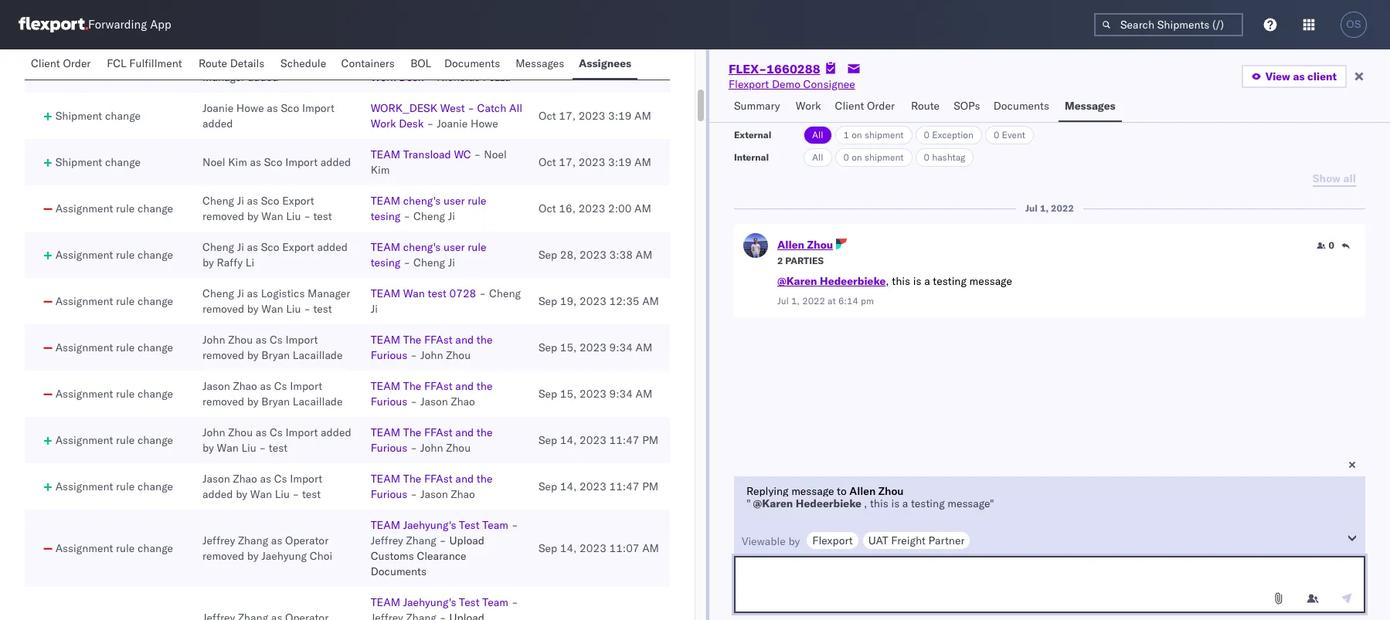 Task type: describe. For each thing, give the bounding box(es) containing it.
sep 14, 2023 11:47 pm for - jason zhao
[[539, 480, 659, 494]]

to
[[837, 485, 847, 499]]

john inside john zhou as cs import removed by bryan lacaillade
[[202, 333, 225, 347]]

2023 for cheng ji as sco export added by raffy li
[[580, 248, 607, 262]]

as inside button
[[1293, 70, 1305, 83]]

oct for noel kim
[[539, 155, 556, 169]]

14, for - jason zhao
[[560, 480, 577, 494]]

3 team from the top
[[371, 240, 400, 254]]

schedule button
[[274, 49, 335, 80]]

fcl fulfillment
[[107, 56, 182, 70]]

pm for - jason zhao
[[642, 480, 659, 494]]

this inside @karen hedeerbieke , this is a testing message jul 1, 2022 at 6:14 pm
[[892, 274, 910, 288]]

3:19 for noel kim
[[608, 155, 632, 169]]

removed for john zhou as cs import removed by bryan lacaillade
[[202, 349, 244, 362]]

external
[[734, 129, 772, 141]]

assignment rule change for john zhou as cs import added by wan liu - test
[[55, 434, 173, 447]]

route button
[[905, 92, 948, 122]]

sep for cheng ji as logistics manager removed by wan liu - test
[[539, 294, 557, 308]]

hedeerbieke inside @karen hedeerbieke , this is a testing message jul 1, 2022 at 6:14 pm
[[820, 274, 886, 288]]

removed for cheng ji as sco export removed by wan liu - test
[[202, 209, 244, 223]]

0 exception
[[924, 129, 974, 141]]

, inside @karen hedeerbieke , this is a testing message jul 1, 2022 at 6:14 pm
[[886, 274, 889, 288]]

3:38
[[609, 248, 633, 262]]

fcl fulfillment button
[[101, 49, 192, 80]]

12:35
[[609, 294, 640, 308]]

by for jason zhao as cs import added by wan liu - test
[[236, 488, 247, 502]]

sco for noel kim as sco import added
[[264, 155, 282, 169]]

route details
[[199, 56, 265, 70]]

kim for noel kim as sco import added
[[228, 155, 247, 169]]

1660288
[[767, 61, 820, 77]]

noel kim
[[371, 148, 507, 177]]

exception
[[932, 129, 974, 141]]

wan for cheng ji as logistics manager removed by wan liu - test
[[261, 302, 283, 316]]

0 vertical spatial client
[[31, 56, 60, 70]]

sep 15, 2023 9:34 am for - john zhou
[[539, 341, 652, 355]]

assignment for cheng ji as sco export removed by wan liu - test
[[55, 202, 113, 216]]

sco for cheng ji as sco export added by raffy li
[[261, 240, 279, 254]]

a inside @karen hedeerbieke , this is a testing message jul 1, 2022 at 6:14 pm
[[924, 274, 930, 288]]

1 vertical spatial howe
[[471, 117, 498, 131]]

team wan test 0728 -
[[371, 287, 486, 301]]

uat freight partner button
[[862, 532, 971, 550]]

zhou inside john zhou as cs import removed by bryan lacaillade
[[228, 333, 253, 347]]

desk for - nicholas pezza
[[399, 70, 424, 84]]

rule for cheng ji as sco export removed by wan liu - test
[[116, 202, 135, 216]]

forwarding
[[88, 17, 147, 32]]

west - catch all work desk for nicholas pezza
[[371, 55, 523, 84]]

wan for john zhou as cs import added by wan liu - test
[[217, 441, 239, 455]]

nicholas inside the nicholas pezza as logistics manager added
[[202, 55, 246, 69]]

by for john zhou as cs import added by wan liu - test
[[202, 441, 214, 455]]

shipment change for joanie
[[55, 109, 141, 123]]

ffast for john zhou as cs import removed by bryan lacaillade
[[424, 333, 453, 347]]

6:14
[[838, 295, 859, 307]]

the for john zhou as cs import added by wan liu - test
[[403, 426, 421, 440]]

all up - nicholas pezza
[[509, 55, 523, 69]]

view as client button
[[1242, 65, 1347, 88]]

1
[[844, 129, 849, 141]]

work button
[[790, 92, 829, 122]]

0 vertical spatial documents
[[444, 56, 500, 70]]

jason zhao as cs import added by wan liu - test
[[202, 472, 322, 502]]

sco for cheng ji as sco export removed by wan liu - test
[[261, 194, 279, 208]]

the for jason zhao as cs import added by wan liu - test
[[477, 472, 493, 486]]

test for cheng ji as logistics manager removed by wan liu - test
[[313, 302, 332, 316]]

import for john zhou as cs import added by wan liu - test
[[286, 426, 318, 440]]

removed for jason zhao as cs import removed by bryan lacaillade
[[202, 395, 244, 409]]

0 button
[[1317, 240, 1335, 252]]

by right viewable
[[789, 535, 800, 549]]

hashtag
[[932, 151, 966, 163]]

1 vertical spatial joanie
[[437, 117, 468, 131]]

sops button
[[948, 92, 987, 122]]

by inside jeffrey zhang as operator removed by jaehyung choi
[[247, 549, 259, 563]]

forwarding app
[[88, 17, 171, 32]]

viewable by
[[742, 535, 800, 549]]

0 for 0 on shipment
[[844, 151, 849, 163]]

ji for cheng ji as sco export removed by wan liu - test
[[237, 194, 244, 208]]

route for route details
[[199, 56, 227, 70]]

assignment rule change for jeffrey zhang as operator removed by jaehyung choi
[[55, 542, 173, 556]]

as for jason zhao as cs import removed by bryan lacaillade
[[260, 379, 271, 393]]

8 team from the top
[[371, 472, 400, 486]]

17, for noel kim
[[559, 155, 576, 169]]

3 14, from the top
[[560, 542, 577, 556]]

team jaehyung's test team - jeffrey zhang -
[[371, 519, 518, 548]]

furious for jason zhao as cs import removed by bryan lacaillade
[[371, 395, 408, 409]]

john zhou as cs import added by wan liu - test
[[202, 426, 351, 455]]

schedule
[[281, 56, 326, 70]]

and for jason zhao as cs import added by wan liu - test
[[455, 472, 474, 486]]

team for team jaehyung's test team - jeffrey zhang -
[[482, 519, 509, 532]]

0 vertical spatial jul
[[1026, 202, 1038, 214]]

bryan for zhou
[[261, 349, 290, 362]]

viewable
[[742, 535, 786, 549]]

jason zhao as cs import removed by bryan lacaillade
[[202, 379, 343, 409]]

ji up 0728
[[448, 256, 455, 270]]

@karen inside @karen hedeerbieke , this is a testing message jul 1, 2022 at 6:14 pm
[[777, 274, 817, 288]]

work inside button
[[796, 99, 821, 113]]

client order for top client order button
[[31, 56, 91, 70]]

is inside replying message to allen zhou " @karen hedeerbieke , this is a testing message"
[[891, 497, 900, 511]]

sep 28, 2023 3:38 am
[[539, 248, 652, 262]]

client
[[1308, 70, 1337, 83]]

cheng ji as sco export removed by wan liu - test
[[202, 194, 332, 223]]

1 horizontal spatial 1,
[[1040, 202, 1049, 214]]

details
[[230, 56, 265, 70]]

uat freight partner
[[868, 534, 965, 548]]

choi
[[310, 549, 332, 563]]

3:19 for joanie howe
[[608, 109, 632, 123]]

hedeerbieke inside replying message to allen zhou " @karen hedeerbieke , this is a testing message"
[[796, 497, 862, 511]]

summary button
[[728, 92, 790, 122]]

@karen hedeerbieke button
[[777, 274, 886, 288]]

john zhou as cs import removed by bryan lacaillade
[[202, 333, 343, 362]]

change for john zhou as cs import added by wan liu - test
[[138, 434, 173, 447]]

14, for - john zhou
[[560, 434, 577, 447]]

added for cheng ji as sco export added by raffy li
[[317, 240, 348, 254]]

a inside replying message to allen zhou " @karen hedeerbieke , this is a testing message"
[[903, 497, 908, 511]]

9:34 for jason zhao
[[609, 387, 633, 401]]

28,
[[560, 248, 577, 262]]

0 for 0 hashtag
[[924, 151, 930, 163]]

flex-1660288 link
[[729, 61, 820, 77]]

wan left 0728
[[403, 287, 425, 301]]

0 event
[[994, 129, 1026, 141]]

zhang inside the team jaehyung's test team - jeffrey zhang -
[[406, 534, 437, 548]]

joanie howe as sco import added
[[202, 101, 335, 131]]

5 team from the top
[[371, 333, 400, 347]]

15, for jason zhao
[[560, 387, 577, 401]]

"
[[746, 497, 751, 511]]

bol
[[411, 56, 431, 70]]

1, inside @karen hedeerbieke , this is a testing message jul 1, 2022 at 6:14 pm
[[791, 295, 800, 307]]

am for nicholas pezza as logistics manager added
[[635, 63, 651, 77]]

2023 for jason zhao as cs import added by wan liu - test
[[580, 480, 607, 494]]

west for joanie
[[440, 101, 465, 115]]

os
[[1347, 19, 1361, 30]]

jaehyung's for team jaehyung's test team - jeffrey zhang -
[[403, 519, 456, 532]]

fulfillment
[[129, 56, 182, 70]]

@karen inside replying message to allen zhou " @karen hedeerbieke , this is a testing message"
[[753, 497, 793, 511]]

19,
[[560, 294, 577, 308]]

route details button
[[192, 49, 274, 80]]

oct 16, 2023 2:00 am
[[539, 202, 651, 216]]

1 team from the top
[[371, 148, 400, 162]]

17, for nicholas pezza
[[559, 63, 576, 77]]

cheng ji as logistics manager removed by wan liu - test
[[202, 287, 350, 316]]

am for cheng ji as sco export removed by wan liu - test
[[635, 202, 651, 216]]

by for cheng ji as logistics manager removed by wan liu - test
[[247, 302, 259, 316]]

forwarding app link
[[19, 17, 171, 32]]

added for nicholas pezza as logistics manager added
[[248, 70, 279, 84]]

- inside the john zhou as cs import added by wan liu - test
[[259, 441, 266, 455]]

flex-1660288
[[729, 61, 820, 77]]

pm for - john zhou
[[642, 434, 659, 447]]

message"
[[948, 497, 994, 511]]

team inside the team jaehyung's test team - jeffrey zhang -
[[371, 519, 400, 532]]

all button for 0
[[804, 148, 832, 167]]

2 parties
[[777, 255, 824, 267]]

2023 for john zhou as cs import removed by bryan lacaillade
[[580, 341, 607, 355]]

allen inside replying message to allen zhou " @karen hedeerbieke , this is a testing message"
[[850, 485, 876, 499]]

bol button
[[404, 49, 438, 80]]

ffast for john zhou as cs import added by wan liu - test
[[424, 426, 453, 440]]

flexport. image
[[19, 17, 88, 32]]

li
[[246, 256, 254, 270]]

assignment for john zhou as cs import removed by bryan lacaillade
[[55, 341, 113, 355]]

1 vertical spatial documents button
[[987, 92, 1059, 122]]

0 vertical spatial client order button
[[25, 49, 101, 80]]

2023 for joanie howe as sco import added
[[579, 109, 605, 123]]

containers
[[341, 56, 395, 70]]

internal
[[734, 151, 769, 163]]

@karen hedeerbieke , this is a testing message jul 1, 2022 at 6:14 pm
[[777, 274, 1012, 307]]

sops
[[954, 99, 980, 113]]

1 horizontal spatial 2022
[[1051, 202, 1074, 214]]

7 team from the top
[[371, 426, 400, 440]]

rule for jason zhao as cs import added by wan liu - test
[[116, 480, 135, 494]]

as for john zhou as cs import added by wan liu - test
[[256, 426, 267, 440]]

rule for john zhou as cs import added by wan liu - test
[[116, 434, 135, 447]]

4 team from the top
[[371, 287, 400, 301]]

demo
[[772, 77, 801, 91]]

sep for jason zhao as cs import added by wan liu - test
[[539, 480, 557, 494]]

clearance
[[417, 549, 466, 563]]

- nicholas pezza
[[427, 70, 511, 84]]

assignees
[[579, 56, 631, 70]]

jeffrey inside the team jaehyung's test team - jeffrey zhang -
[[371, 534, 403, 548]]

- joanie howe
[[427, 117, 498, 131]]

flex-
[[729, 61, 767, 77]]

2023 for jeffrey zhang as operator removed by jaehyung choi
[[580, 542, 607, 556]]

jason inside jason zhao as cs import removed by bryan lacaillade
[[202, 379, 230, 393]]

wc
[[454, 148, 471, 162]]

1 on shipment
[[844, 129, 904, 141]]

- cheng ji for cheng ji as sco export removed by wan liu - test
[[404, 209, 455, 223]]

0728
[[449, 287, 476, 301]]

flexport demo consignee link
[[729, 77, 855, 92]]

view as client
[[1266, 70, 1337, 83]]

manager for cheng ji as logistics manager removed by wan liu - test
[[308, 287, 350, 301]]

- inside 'jason zhao as cs import added by wan liu - test'
[[293, 488, 299, 502]]

all left 1
[[812, 129, 824, 141]]

assignees button
[[573, 49, 638, 80]]

10 team from the top
[[371, 596, 400, 610]]

1 vertical spatial order
[[867, 99, 895, 113]]

upload customs clearance documents
[[371, 534, 485, 579]]

2023 for cheng ji as logistics manager removed by wan liu - test
[[580, 294, 607, 308]]

1 vertical spatial nicholas
[[437, 70, 480, 84]]

0 horizontal spatial documents button
[[438, 49, 509, 80]]

2
[[777, 255, 783, 267]]

, inside replying message to allen zhou " @karen hedeerbieke , this is a testing message"
[[864, 497, 867, 511]]

on for 0
[[852, 151, 862, 163]]

howe inside 'joanie howe as sco import added'
[[236, 101, 264, 115]]

- cheng ji for cheng ji as sco export added by raffy li
[[404, 256, 455, 270]]

- john zhou for john zhou as cs import removed by bryan lacaillade
[[411, 349, 471, 362]]

containers button
[[335, 49, 404, 80]]

the for john zhou as cs import removed by bryan lacaillade
[[477, 333, 493, 347]]

2023 for jason zhao as cs import removed by bryan lacaillade
[[580, 387, 607, 401]]

1 vertical spatial client
[[835, 99, 864, 113]]



Task type: locate. For each thing, give the bounding box(es) containing it.
added for jason zhao as cs import added by wan liu - test
[[202, 488, 233, 502]]

by for cheng ji as sco export removed by wan liu - test
[[247, 209, 259, 223]]

wan up cheng ji as sco export added by raffy li
[[261, 209, 283, 223]]

test up 'jason zhao as cs import added by wan liu - test'
[[269, 441, 288, 455]]

2 sep 15, 2023 9:34 am from the top
[[539, 387, 652, 401]]

1 vertical spatial this
[[870, 497, 889, 511]]

client order button down the flexport. image
[[25, 49, 101, 80]]

1 vertical spatial flexport
[[813, 534, 853, 548]]

17, left the assignees
[[559, 63, 576, 77]]

west - catch all work desk
[[371, 55, 523, 84], [371, 101, 523, 131]]

by left jaehyung
[[247, 549, 259, 563]]

3 furious from the top
[[371, 441, 408, 455]]

import down schedule button
[[302, 101, 335, 115]]

ji inside cheng ji
[[371, 302, 378, 316]]

4 furious from the top
[[371, 488, 408, 502]]

test up upload
[[459, 519, 480, 532]]

ji inside cheng ji as sco export added by raffy li
[[237, 240, 244, 254]]

replying message to allen zhou " @karen hedeerbieke , this is a testing message"
[[746, 485, 994, 511]]

2 15, from the top
[[560, 387, 577, 401]]

1 vertical spatial test
[[459, 596, 480, 610]]

1 vertical spatial @karen
[[753, 497, 793, 511]]

2 the from the top
[[477, 379, 493, 393]]

1 horizontal spatial route
[[911, 99, 940, 113]]

- inside cheng ji as sco export removed by wan liu - test
[[304, 209, 311, 223]]

1 vertical spatial 2022
[[802, 295, 825, 307]]

11:47
[[609, 434, 640, 447], [609, 480, 640, 494]]

1 desk from the top
[[399, 70, 424, 84]]

1 vertical spatial west - catch all work desk
[[371, 101, 523, 131]]

cheng for cheng ji as sco export removed by wan liu - test
[[202, 194, 234, 208]]

1 horizontal spatial flexport
[[813, 534, 853, 548]]

oct 17, 2023 3:19 am for noel kim
[[539, 155, 651, 169]]

as for jason zhao as cs import added by wan liu - test
[[260, 472, 271, 486]]

by up 'jason zhao as cs import added by wan liu - test'
[[202, 441, 214, 455]]

cheng's user rule tesing
[[371, 194, 487, 223], [371, 240, 487, 270]]

liu
[[286, 209, 301, 223], [286, 302, 301, 316], [242, 441, 256, 455], [275, 488, 290, 502]]

2 - john zhou from the top
[[411, 441, 471, 455]]

6 team from the top
[[371, 379, 400, 393]]

logistics left containers at the top left of page
[[293, 55, 337, 69]]

0 vertical spatial logistics
[[293, 55, 337, 69]]

import for jason zhao as cs import added by wan liu - test
[[290, 472, 322, 486]]

work for - nicholas pezza
[[371, 70, 396, 84]]

desk right containers at the top left of page
[[399, 70, 424, 84]]

import inside the john zhou as cs import added by wan liu - test
[[286, 426, 318, 440]]

cs inside 'jason zhao as cs import added by wan liu - test'
[[274, 472, 287, 486]]

test inside cheng ji as sco export removed by wan liu - test
[[313, 209, 332, 223]]

import inside 'jason zhao as cs import added by wan liu - test'
[[290, 472, 322, 486]]

0 vertical spatial work_desk
[[371, 55, 437, 69]]

as
[[279, 55, 290, 69], [1293, 70, 1305, 83], [267, 101, 278, 115], [250, 155, 261, 169], [247, 194, 258, 208], [247, 240, 258, 254], [247, 287, 258, 301], [256, 333, 267, 347], [260, 379, 271, 393], [256, 426, 267, 440], [260, 472, 271, 486], [271, 534, 282, 548]]

wan up 'jason zhao as cs import added by wan liu - test'
[[217, 441, 239, 455]]

lacaillade inside jason zhao as cs import removed by bryan lacaillade
[[293, 395, 343, 409]]

1 jeffrey from the left
[[202, 534, 235, 548]]

0 vertical spatial a
[[924, 274, 930, 288]]

1 vertical spatial testing
[[911, 497, 945, 511]]

as inside the nicholas pezza as logistics manager added
[[279, 55, 290, 69]]

logistics inside cheng ji as logistics manager removed by wan liu - test
[[261, 287, 305, 301]]

Search Shipments (/) text field
[[1094, 13, 1244, 36]]

1 oct from the top
[[539, 63, 556, 77]]

parties
[[785, 255, 824, 267]]

flexport down flex-
[[729, 77, 769, 91]]

jason inside 'jason zhao as cs import added by wan liu - test'
[[202, 472, 230, 486]]

ji down 'raffy'
[[237, 287, 244, 301]]

0 horizontal spatial noel
[[202, 155, 225, 169]]

17, up "16,"
[[559, 155, 576, 169]]

raffy
[[217, 256, 243, 270]]

0 for 0
[[1329, 240, 1335, 251]]

event
[[1002, 129, 1026, 141]]

removed inside john zhou as cs import removed by bryan lacaillade
[[202, 349, 244, 362]]

sep 14, 2023 11:47 pm
[[539, 434, 659, 447], [539, 480, 659, 494]]

change for jason zhao as cs import added by wan liu - test
[[138, 480, 173, 494]]

by inside cheng ji as logistics manager removed by wan liu - test
[[247, 302, 259, 316]]

jaehyung
[[261, 549, 307, 563]]

jul 1, 2022
[[1026, 202, 1074, 214]]

2:00
[[608, 202, 632, 216]]

2 the ffast and the furious from the top
[[371, 379, 493, 409]]

0 horizontal spatial client order
[[31, 56, 91, 70]]

removed up jason zhao as cs import removed by bryan lacaillade
[[202, 349, 244, 362]]

liu inside cheng ji as logistics manager removed by wan liu - test
[[286, 302, 301, 316]]

test inside cheng ji as logistics manager removed by wan liu - test
[[313, 302, 332, 316]]

7 assignment rule change from the top
[[55, 480, 173, 494]]

0 vertical spatial hedeerbieke
[[820, 274, 886, 288]]

0 vertical spatial 14,
[[560, 434, 577, 447]]

sep
[[539, 248, 557, 262], [539, 294, 557, 308], [539, 341, 557, 355], [539, 387, 557, 401], [539, 434, 557, 447], [539, 480, 557, 494], [539, 542, 557, 556]]

0 horizontal spatial 2022
[[802, 295, 825, 307]]

0 horizontal spatial allen
[[777, 238, 805, 252]]

liu up cheng ji as sco export added by raffy li
[[286, 209, 301, 223]]

sco down the nicholas pezza as logistics manager added
[[281, 101, 299, 115]]

1 horizontal spatial manager
[[308, 287, 350, 301]]

0 vertical spatial documents button
[[438, 49, 509, 80]]

wan for cheng ji as sco export removed by wan liu - test
[[261, 209, 283, 223]]

change for cheng ji as sco export removed by wan liu - test
[[138, 202, 173, 216]]

1 vertical spatial pezza
[[483, 70, 511, 84]]

ji for cheng ji as sco export added by raffy li
[[237, 240, 244, 254]]

the for jason zhao as cs import removed by bryan lacaillade
[[477, 379, 493, 393]]

1 on from the top
[[852, 129, 862, 141]]

2 west from the top
[[440, 101, 465, 115]]

0 vertical spatial cheng's user rule tesing
[[371, 194, 487, 223]]

by up cheng ji as sco export added by raffy li
[[247, 209, 259, 223]]

1 vertical spatial catch
[[477, 101, 507, 115]]

logistics for removed
[[261, 287, 305, 301]]

a
[[924, 274, 930, 288], [903, 497, 908, 511]]

0 vertical spatial order
[[63, 56, 91, 70]]

0 horizontal spatial manager
[[202, 70, 245, 84]]

1 and from the top
[[455, 333, 474, 347]]

9:34 for john zhou
[[609, 341, 633, 355]]

2 - jason zhao from the top
[[411, 488, 475, 502]]

the ffast and the furious for john zhou as cs import added by wan liu - test
[[371, 426, 493, 455]]

ffast for jason zhao as cs import removed by bryan lacaillade
[[424, 379, 453, 393]]

1 the ffast and the furious from the top
[[371, 333, 493, 362]]

6 assignment rule change from the top
[[55, 434, 173, 447]]

1 vertical spatial user
[[444, 240, 465, 254]]

- cheng ji down noel kim
[[404, 209, 455, 223]]

1 vertical spatial documents
[[994, 99, 1050, 113]]

desk up 'team transload wc -'
[[399, 117, 424, 131]]

consignee
[[803, 77, 855, 91]]

nicholas pezza as logistics manager added
[[202, 55, 337, 84]]

cheng's
[[403, 194, 441, 208], [403, 240, 441, 254]]

3 the from the top
[[403, 426, 421, 440]]

7 sep from the top
[[539, 542, 557, 556]]

1 vertical spatial a
[[903, 497, 908, 511]]

import down cheng ji as logistics manager removed by wan liu - test
[[286, 333, 318, 347]]

2 user from the top
[[444, 240, 465, 254]]

3:19
[[608, 63, 632, 77], [608, 109, 632, 123], [608, 155, 632, 169]]

by inside jason zhao as cs import removed by bryan lacaillade
[[247, 395, 259, 409]]

1 17, from the top
[[559, 63, 576, 77]]

pezza inside the nicholas pezza as logistics manager added
[[248, 55, 276, 69]]

1 assignment rule change from the top
[[55, 202, 173, 216]]

2 zhang from the left
[[406, 534, 437, 548]]

2 the from the top
[[403, 379, 421, 393]]

0 vertical spatial manager
[[202, 70, 245, 84]]

2 sep 14, 2023 11:47 pm from the top
[[539, 480, 659, 494]]

as for cheng ji as sco export added by raffy li
[[247, 240, 258, 254]]

all down - nicholas pezza
[[509, 101, 523, 115]]

summary
[[734, 99, 780, 113]]

added inside the nicholas pezza as logistics manager added
[[248, 70, 279, 84]]

cheng for cheng ji
[[489, 287, 521, 301]]

1 zhang from the left
[[238, 534, 268, 548]]

1 export from the top
[[282, 194, 314, 208]]

0 vertical spatial this
[[892, 274, 910, 288]]

1 horizontal spatial this
[[892, 274, 910, 288]]

documents right bol button
[[444, 56, 500, 70]]

added for john zhou as cs import added by wan liu - test
[[321, 426, 351, 440]]

1 vertical spatial desk
[[399, 117, 424, 131]]

by inside cheng ji as sco export removed by wan liu - test
[[247, 209, 259, 223]]

assignment rule change for cheng ji as sco export added by raffy li
[[55, 248, 173, 262]]

2 assignment from the top
[[55, 248, 113, 262]]

2 catch from the top
[[477, 101, 507, 115]]

sco down cheng ji as sco export removed by wan liu - test
[[261, 240, 279, 254]]

sco
[[281, 101, 299, 115], [264, 155, 282, 169], [261, 194, 279, 208], [261, 240, 279, 254]]

test inside the team jaehyung's test team - jeffrey zhang -
[[459, 519, 480, 532]]

documents button right bol
[[438, 49, 509, 80]]

cheng inside cheng ji
[[489, 287, 521, 301]]

0 vertical spatial work
[[371, 70, 396, 84]]

0 vertical spatial 2022
[[1051, 202, 1074, 214]]

as down li
[[247, 287, 258, 301]]

import down jason zhao as cs import removed by bryan lacaillade
[[286, 426, 318, 440]]

all button for 1
[[804, 126, 832, 145]]

jeffrey
[[202, 534, 235, 548], [371, 534, 403, 548]]

4 sep from the top
[[539, 387, 557, 401]]

user up 0728
[[444, 240, 465, 254]]

rule for jason zhao as cs import removed by bryan lacaillade
[[116, 387, 135, 401]]

- cheng ji up 'team wan test 0728 -'
[[404, 256, 455, 270]]

2 shipment from the top
[[865, 151, 904, 163]]

test for cheng ji as sco export removed by wan liu - test
[[313, 209, 332, 223]]

3 shipment change from the top
[[55, 155, 141, 169]]

2 desk from the top
[[399, 117, 424, 131]]

1 the from the top
[[403, 333, 421, 347]]

cs inside john zhou as cs import removed by bryan lacaillade
[[270, 333, 283, 347]]

this up uat
[[870, 497, 889, 511]]

2 vertical spatial documents
[[371, 565, 427, 579]]

client order up 1 on shipment
[[835, 99, 895, 113]]

removed up the john zhou as cs import added by wan liu - test
[[202, 395, 244, 409]]

route up 0 exception
[[911, 99, 940, 113]]

liu for john zhou as cs import added by wan liu - test
[[242, 441, 256, 455]]

as down noel kim as sco import added
[[247, 194, 258, 208]]

replying
[[746, 485, 789, 499]]

removed down 'raffy'
[[202, 302, 244, 316]]

1 vertical spatial export
[[282, 240, 314, 254]]

6 assignment from the top
[[55, 434, 113, 447]]

removed for cheng ji as logistics manager removed by wan liu - test
[[202, 302, 244, 316]]

nicholas right bol
[[437, 70, 480, 84]]

wan
[[261, 209, 283, 223], [403, 287, 425, 301], [261, 302, 283, 316], [217, 441, 239, 455], [250, 488, 272, 502]]

0 vertical spatial tesing
[[371, 209, 401, 223]]

wan inside the john zhou as cs import added by wan liu - test
[[217, 441, 239, 455]]

0 vertical spatial 15,
[[560, 341, 577, 355]]

2 shipment change from the top
[[55, 109, 141, 123]]

testing inside @karen hedeerbieke , this is a testing message jul 1, 2022 at 6:14 pm
[[933, 274, 967, 288]]

0 vertical spatial testing
[[933, 274, 967, 288]]

cs inside jason zhao as cs import removed by bryan lacaillade
[[274, 379, 287, 393]]

removed left jaehyung
[[202, 549, 244, 563]]

test inside the john zhou as cs import added by wan liu - test
[[269, 441, 288, 455]]

15, for john zhou
[[560, 341, 577, 355]]

16,
[[559, 202, 576, 216]]

2 14, from the top
[[560, 480, 577, 494]]

liu inside cheng ji as sco export removed by wan liu - test
[[286, 209, 301, 223]]

by inside the john zhou as cs import added by wan liu - test
[[202, 441, 214, 455]]

west - catch all work desk up '- joanie howe'
[[371, 55, 523, 84]]

liu for cheng ji as sco export removed by wan liu - test
[[286, 209, 301, 223]]

1 sep 14, 2023 11:47 pm from the top
[[539, 434, 659, 447]]

test up operator
[[302, 488, 321, 502]]

lacaillade up the john zhou as cs import added by wan liu - test
[[293, 395, 343, 409]]

noel right wc
[[484, 148, 507, 162]]

1 9:34 from the top
[[609, 341, 633, 355]]

0 vertical spatial test
[[459, 519, 480, 532]]

11:07
[[609, 542, 640, 556]]

11:47 for jason zhao
[[609, 480, 640, 494]]

assignment rule change for cheng ji as logistics manager removed by wan liu - test
[[55, 294, 173, 308]]

jeffrey zhang as operator removed by jaehyung choi
[[202, 534, 332, 563]]

by inside john zhou as cs import removed by bryan lacaillade
[[247, 349, 259, 362]]

0 horizontal spatial route
[[199, 56, 227, 70]]

app
[[150, 17, 171, 32]]

pezza
[[248, 55, 276, 69], [483, 70, 511, 84]]

jaehyung's for team jaehyung's test team -
[[403, 596, 456, 610]]

0 vertical spatial nicholas
[[202, 55, 246, 69]]

os button
[[1336, 7, 1372, 43]]

jaehyung's inside the team jaehyung's test team - jeffrey zhang -
[[403, 519, 456, 532]]

the for john zhou as cs import added by wan liu - test
[[477, 426, 493, 440]]

rule for cheng ji as logistics manager removed by wan liu - test
[[116, 294, 135, 308]]

ji down noel kim as sco import added
[[237, 194, 244, 208]]

jaehyung's up upload customs clearance documents
[[403, 519, 456, 532]]

user
[[444, 194, 465, 208], [444, 240, 465, 254]]

lacaillade inside john zhou as cs import removed by bryan lacaillade
[[293, 349, 343, 362]]

team for team jaehyung's test team -
[[482, 596, 509, 610]]

1 removed from the top
[[202, 209, 244, 223]]

client order button up 1 on shipment
[[829, 92, 905, 122]]

on
[[852, 129, 862, 141], [852, 151, 862, 163]]

test up john zhou as cs import removed by bryan lacaillade
[[313, 302, 332, 316]]

2 17, from the top
[[559, 109, 576, 123]]

nicholas right fulfillment
[[202, 55, 246, 69]]

1 all button from the top
[[804, 126, 832, 145]]

by up jason zhao as cs import removed by bryan lacaillade
[[247, 349, 259, 362]]

0 horizontal spatial messages
[[516, 56, 564, 70]]

sco down noel kim as sco import added
[[261, 194, 279, 208]]

0 vertical spatial shipment
[[865, 129, 904, 141]]

1 jaehyung's from the top
[[403, 519, 456, 532]]

by up john zhou as cs import removed by bryan lacaillade
[[247, 302, 259, 316]]

14,
[[560, 434, 577, 447], [560, 480, 577, 494], [560, 542, 577, 556]]

test for team jaehyung's test team - jeffrey zhang -
[[459, 519, 480, 532]]

export inside cheng ji as sco export added by raffy li
[[282, 240, 314, 254]]

1 - john zhou from the top
[[411, 349, 471, 362]]

assignment for john zhou as cs import added by wan liu - test
[[55, 434, 113, 447]]

cheng for cheng ji as logistics manager removed by wan liu - test
[[202, 287, 234, 301]]

1 - jason zhao from the top
[[411, 395, 475, 409]]

1 vertical spatial is
[[891, 497, 900, 511]]

as down john zhou as cs import removed by bryan lacaillade
[[260, 379, 271, 393]]

9 team from the top
[[371, 519, 400, 532]]

assignment for cheng ji as logistics manager removed by wan liu - test
[[55, 294, 113, 308]]

assignment for jason zhao as cs import added by wan liu - test
[[55, 480, 113, 494]]

the ffast and the furious for jason zhao as cs import removed by bryan lacaillade
[[371, 379, 493, 409]]

1 horizontal spatial is
[[913, 274, 922, 288]]

pm
[[642, 434, 659, 447], [642, 480, 659, 494]]

liu inside the john zhou as cs import added by wan liu - test
[[242, 441, 256, 455]]

import inside john zhou as cs import removed by bryan lacaillade
[[286, 333, 318, 347]]

as up li
[[247, 240, 258, 254]]

hedeerbieke up 6:14 on the right top of page
[[820, 274, 886, 288]]

this inside replying message to allen zhou " @karen hedeerbieke , this is a testing message"
[[870, 497, 889, 511]]

team jaehyung's test team -
[[371, 596, 518, 610]]

export for liu
[[282, 194, 314, 208]]

0 vertical spatial 9:34
[[609, 341, 633, 355]]

as up jaehyung
[[271, 534, 282, 548]]

3 shipment from the top
[[55, 155, 102, 169]]

team inside the team jaehyung's test team - jeffrey zhang -
[[482, 519, 509, 532]]

zhao inside jason zhao as cs import removed by bryan lacaillade
[[233, 379, 257, 393]]

0 vertical spatial 11:47
[[609, 434, 640, 447]]

ji down 'team wan test 0728 -'
[[371, 302, 378, 316]]

1 cheng's user rule tesing from the top
[[371, 194, 487, 223]]

zhao
[[233, 379, 257, 393], [451, 395, 475, 409], [233, 472, 257, 486], [451, 488, 475, 502]]

4 the from the top
[[403, 472, 421, 486]]

message inside @karen hedeerbieke , this is a testing message jul 1, 2022 at 6:14 pm
[[970, 274, 1012, 288]]

1 tesing from the top
[[371, 209, 401, 223]]

import for noel kim as sco import added
[[285, 155, 318, 169]]

test up cheng ji as sco export added by raffy li
[[313, 209, 332, 223]]

0 vertical spatial 1,
[[1040, 202, 1049, 214]]

messages
[[516, 56, 564, 70], [1065, 99, 1116, 113]]

2 horizontal spatial documents
[[994, 99, 1050, 113]]

2 team from the top
[[371, 194, 400, 208]]

3 sep from the top
[[539, 341, 557, 355]]

2 cheng's from the top
[[403, 240, 441, 254]]

cheng for cheng ji as sco export added by raffy li
[[202, 240, 234, 254]]

team down upload
[[482, 596, 509, 610]]

export for li
[[282, 240, 314, 254]]

testing
[[933, 274, 967, 288], [911, 497, 945, 511]]

-
[[468, 55, 474, 69], [427, 70, 434, 84], [468, 101, 474, 115], [427, 117, 434, 131], [474, 148, 481, 162], [304, 209, 311, 223], [404, 209, 410, 223], [404, 256, 410, 270], [479, 287, 486, 301], [304, 302, 311, 316], [411, 349, 417, 362], [411, 395, 417, 409], [259, 441, 266, 455], [411, 441, 417, 455], [293, 488, 299, 502], [411, 488, 417, 502], [512, 519, 518, 532], [440, 534, 446, 548], [512, 596, 518, 610]]

added inside the john zhou as cs import added by wan liu - test
[[321, 426, 351, 440]]

1 vertical spatial work_desk
[[371, 101, 437, 115]]

freight
[[891, 534, 926, 548]]

0 vertical spatial joanie
[[202, 101, 234, 115]]

import
[[302, 101, 335, 115], [285, 155, 318, 169], [286, 333, 318, 347], [290, 379, 322, 393], [286, 426, 318, 440], [290, 472, 322, 486]]

ji inside cheng ji as sco export removed by wan liu - test
[[237, 194, 244, 208]]

as inside 'jason zhao as cs import added by wan liu - test'
[[260, 472, 271, 486]]

1 vertical spatial jul
[[777, 295, 789, 307]]

at
[[828, 295, 836, 307]]

export down noel kim as sco import added
[[282, 194, 314, 208]]

1 west - catch all work desk from the top
[[371, 55, 523, 84]]

2 west - catch all work desk from the top
[[371, 101, 523, 131]]

liu up operator
[[275, 488, 290, 502]]

import down 'joanie howe as sco import added'
[[285, 155, 318, 169]]

2 parties button
[[777, 253, 824, 267]]

route
[[199, 56, 227, 70], [911, 99, 940, 113]]

cs inside the john zhou as cs import added by wan liu - test
[[270, 426, 283, 440]]

cheng's for cheng ji as sco export added by raffy li
[[403, 240, 441, 254]]

0 vertical spatial lacaillade
[[293, 349, 343, 362]]

removed up 'raffy'
[[202, 209, 244, 223]]

jeffrey inside jeffrey zhang as operator removed by jaehyung choi
[[202, 534, 235, 548]]

1 test from the top
[[459, 519, 480, 532]]

2 shipment from the top
[[55, 109, 102, 123]]

sep 14, 2023 11:07 am
[[539, 542, 659, 556]]

zhou inside the john zhou as cs import added by wan liu - test
[[228, 426, 253, 440]]

3 oct 17, 2023 3:19 am from the top
[[539, 155, 651, 169]]

1 horizontal spatial client order button
[[829, 92, 905, 122]]

1 horizontal spatial messages
[[1065, 99, 1116, 113]]

0 vertical spatial messages button
[[509, 49, 573, 80]]

added inside cheng ji as sco export added by raffy li
[[317, 240, 348, 254]]

assignment
[[55, 202, 113, 216], [55, 248, 113, 262], [55, 294, 113, 308], [55, 341, 113, 355], [55, 387, 113, 401], [55, 434, 113, 447], [55, 480, 113, 494], [55, 542, 113, 556]]

the ffast and the furious for john zhou as cs import removed by bryan lacaillade
[[371, 333, 493, 362]]

team
[[482, 519, 509, 532], [482, 596, 509, 610]]

joanie inside 'joanie howe as sco import added'
[[202, 101, 234, 115]]

1 vertical spatial - cheng ji
[[404, 256, 455, 270]]

route left the details
[[199, 56, 227, 70]]

cheng ji as sco export added by raffy li
[[202, 240, 348, 270]]

5 removed from the top
[[202, 549, 244, 563]]

manager inside the nicholas pezza as logistics manager added
[[202, 70, 245, 84]]

message
[[970, 274, 1012, 288], [792, 485, 834, 499]]

client order for right client order button
[[835, 99, 895, 113]]

jason
[[202, 379, 230, 393], [420, 395, 448, 409], [202, 472, 230, 486], [420, 488, 448, 502]]

as inside 'joanie howe as sco import added'
[[267, 101, 278, 115]]

assignment for jason zhao as cs import removed by bryan lacaillade
[[55, 387, 113, 401]]

2 jeffrey from the left
[[371, 534, 403, 548]]

1 vertical spatial on
[[852, 151, 862, 163]]

allen right to
[[850, 485, 876, 499]]

as down the nicholas pezza as logistics manager added
[[267, 101, 278, 115]]

as inside the john zhou as cs import added by wan liu - test
[[256, 426, 267, 440]]

cs down the john zhou as cs import added by wan liu - test
[[274, 472, 287, 486]]

as inside cheng ji as sco export removed by wan liu - test
[[247, 194, 258, 208]]

as inside cheng ji as logistics manager removed by wan liu - test
[[247, 287, 258, 301]]

the
[[477, 333, 493, 347], [477, 379, 493, 393], [477, 426, 493, 440], [477, 472, 493, 486]]

1 14, from the top
[[560, 434, 577, 447]]

3 ffast from the top
[[424, 426, 453, 440]]

am for jeffrey zhang as operator removed by jaehyung choi
[[642, 542, 659, 556]]

removed inside jason zhao as cs import removed by bryan lacaillade
[[202, 395, 244, 409]]

1 vertical spatial 17,
[[559, 109, 576, 123]]

export
[[282, 194, 314, 208], [282, 240, 314, 254]]

zhao inside 'jason zhao as cs import added by wan liu - test'
[[233, 472, 257, 486]]

cheng inside cheng ji as sco export added by raffy li
[[202, 240, 234, 254]]

0 vertical spatial oct 17, 2023 3:19 am
[[539, 63, 651, 77]]

noel kim as sco import added
[[202, 155, 351, 169]]

1 shipment from the top
[[865, 129, 904, 141]]

change for john zhou as cs import removed by bryan lacaillade
[[138, 341, 173, 355]]

flexport for flexport demo consignee
[[729, 77, 769, 91]]

removed inside cheng ji as sco export removed by wan liu - test
[[202, 209, 244, 223]]

1 vertical spatial 9:34
[[609, 387, 633, 401]]

2 lacaillade from the top
[[293, 395, 343, 409]]

- jason zhao for sep 15, 2023 9:34 am
[[411, 395, 475, 409]]

1 vertical spatial lacaillade
[[293, 395, 343, 409]]

1 15, from the top
[[560, 341, 577, 355]]

bryan inside jason zhao as cs import removed by bryan lacaillade
[[261, 395, 290, 409]]

1 vertical spatial messages
[[1065, 99, 1116, 113]]

assignment for jeffrey zhang as operator removed by jaehyung choi
[[55, 542, 113, 556]]

ji down noel kim
[[448, 209, 455, 223]]

1 vertical spatial pm
[[642, 480, 659, 494]]

lacaillade
[[293, 349, 343, 362], [293, 395, 343, 409]]

1 horizontal spatial a
[[924, 274, 930, 288]]

allen zhou
[[777, 238, 833, 252]]

as up cheng ji as sco export removed by wan liu - test
[[250, 155, 261, 169]]

documents inside upload customs clearance documents
[[371, 565, 427, 579]]

manager down cheng ji as sco export added by raffy li
[[308, 287, 350, 301]]

1 vertical spatial messages button
[[1059, 92, 1122, 122]]

1 horizontal spatial jeffrey
[[371, 534, 403, 548]]

2 team from the top
[[482, 596, 509, 610]]

1 horizontal spatial client order
[[835, 99, 895, 113]]

and for john zhou as cs import removed by bryan lacaillade
[[455, 333, 474, 347]]

team up upload
[[482, 519, 509, 532]]

2023 for john zhou as cs import added by wan liu - test
[[580, 434, 607, 447]]

0 horizontal spatial howe
[[236, 101, 264, 115]]

1 horizontal spatial order
[[867, 99, 895, 113]]

sep 19, 2023 12:35 am
[[539, 294, 659, 308]]

cheng's user rule tesing up 'team wan test 0728 -'
[[371, 240, 487, 270]]

as for cheng ji as sco export removed by wan liu - test
[[247, 194, 258, 208]]

2 ffast from the top
[[424, 379, 453, 393]]

zhang up "clearance" at the bottom of page
[[406, 534, 437, 548]]

all down work button
[[812, 151, 824, 163]]

and for john zhou as cs import added by wan liu - test
[[455, 426, 474, 440]]

shipment change for noel
[[55, 155, 141, 169]]

0 horizontal spatial this
[[870, 497, 889, 511]]

removed inside jeffrey zhang as operator removed by jaehyung choi
[[202, 549, 244, 563]]

west
[[440, 55, 465, 69], [440, 101, 465, 115]]

by inside 'jason zhao as cs import added by wan liu - test'
[[236, 488, 247, 502]]

kim inside noel kim
[[371, 163, 390, 177]]

- jason zhao for sep 14, 2023 11:47 pm
[[411, 488, 475, 502]]

2023 for cheng ji as sco export removed by wan liu - test
[[579, 202, 605, 216]]

2 3:19 from the top
[[608, 109, 632, 123]]

4 the from the top
[[477, 472, 493, 486]]

zhou inside replying message to allen zhou " @karen hedeerbieke , this is a testing message"
[[879, 485, 904, 499]]

documents down the customs
[[371, 565, 427, 579]]

tesing up 'team wan test 0728 -'
[[371, 256, 401, 270]]

2023
[[579, 63, 605, 77], [579, 109, 605, 123], [579, 155, 605, 169], [579, 202, 605, 216], [580, 248, 607, 262], [580, 294, 607, 308], [580, 341, 607, 355], [580, 387, 607, 401], [580, 434, 607, 447], [580, 480, 607, 494], [580, 542, 607, 556]]

0 inside button
[[1329, 240, 1335, 251]]

test left 0728
[[428, 287, 447, 301]]

allen up 2 parties button
[[777, 238, 805, 252]]

logistics down cheng ji as sco export added by raffy li
[[261, 287, 305, 301]]

0 horizontal spatial a
[[903, 497, 908, 511]]

as inside cheng ji as sco export added by raffy li
[[247, 240, 258, 254]]

2 test from the top
[[459, 596, 480, 610]]

4 ffast from the top
[[424, 472, 453, 486]]

4 oct from the top
[[539, 202, 556, 216]]

1 vertical spatial logistics
[[261, 287, 305, 301]]

test down "clearance" at the bottom of page
[[459, 596, 480, 610]]

2 on from the top
[[852, 151, 862, 163]]

is inside @karen hedeerbieke , this is a testing message jul 1, 2022 at 6:14 pm
[[913, 274, 922, 288]]

catch up '- joanie howe'
[[477, 101, 507, 115]]

1 lacaillade from the top
[[293, 349, 343, 362]]

1 vertical spatial 14,
[[560, 480, 577, 494]]

0 for 0 event
[[994, 129, 1000, 141]]

john
[[202, 333, 225, 347], [420, 349, 443, 362], [202, 426, 225, 440], [420, 441, 443, 455]]

allen zhou button
[[777, 238, 833, 252]]

import inside 'joanie howe as sco import added'
[[302, 101, 335, 115]]

test for team jaehyung's test team -
[[459, 596, 480, 610]]

3 assignment rule change from the top
[[55, 294, 173, 308]]

team transload wc -
[[371, 148, 481, 162]]

cheng's user rule tesing for cheng ji as sco export removed by wan liu - test
[[371, 194, 487, 223]]

sep for cheng ji as sco export added by raffy li
[[539, 248, 557, 262]]

0 vertical spatial cheng's
[[403, 194, 441, 208]]

testing inside replying message to allen zhou " @karen hedeerbieke , this is a testing message"
[[911, 497, 945, 511]]

pezza left schedule
[[248, 55, 276, 69]]

manager up 'joanie howe as sco import added'
[[202, 70, 245, 84]]

0 horizontal spatial client
[[31, 56, 60, 70]]

1 user from the top
[[444, 194, 465, 208]]

lacaillade for jason zhao as cs import removed by bryan lacaillade
[[293, 395, 343, 409]]

0 horizontal spatial jeffrey
[[202, 534, 235, 548]]

5 assignment from the top
[[55, 387, 113, 401]]

jeffrey up the customs
[[371, 534, 403, 548]]

1 vertical spatial hedeerbieke
[[796, 497, 862, 511]]

1 vertical spatial manager
[[308, 287, 350, 301]]

transload
[[403, 148, 451, 162]]

,
[[886, 274, 889, 288], [864, 497, 867, 511]]

1 horizontal spatial message
[[970, 274, 1012, 288]]

0 vertical spatial allen
[[777, 238, 805, 252]]

all button left 1
[[804, 126, 832, 145]]

team
[[371, 148, 400, 162], [371, 194, 400, 208], [371, 240, 400, 254], [371, 287, 400, 301], [371, 333, 400, 347], [371, 379, 400, 393], [371, 426, 400, 440], [371, 472, 400, 486], [371, 519, 400, 532], [371, 596, 400, 610]]

17, for joanie howe
[[559, 109, 576, 123]]

flexport
[[729, 77, 769, 91], [813, 534, 853, 548]]

0 hashtag
[[924, 151, 966, 163]]

1 west from the top
[[440, 55, 465, 69]]

removed
[[202, 209, 244, 223], [202, 302, 244, 316], [202, 349, 244, 362], [202, 395, 244, 409], [202, 549, 244, 563]]

cheng's user rule tesing down noel kim
[[371, 194, 487, 223]]

ffast for jason zhao as cs import added by wan liu - test
[[424, 472, 453, 486]]

None text field
[[734, 556, 1366, 614]]

rule for jeffrey zhang as operator removed by jaehyung choi
[[116, 542, 135, 556]]

1 the from the top
[[477, 333, 493, 347]]

test
[[459, 519, 480, 532], [459, 596, 480, 610]]

1 vertical spatial cheng's user rule tesing
[[371, 240, 487, 270]]

3 assignment from the top
[[55, 294, 113, 308]]

2022 inside @karen hedeerbieke , this is a testing message jul 1, 2022 at 6:14 pm
[[802, 295, 825, 307]]

1 vertical spatial client order button
[[829, 92, 905, 122]]

0 horizontal spatial order
[[63, 56, 91, 70]]

partner
[[929, 534, 965, 548]]

tesing
[[371, 209, 401, 223], [371, 256, 401, 270]]

2 - cheng ji from the top
[[404, 256, 455, 270]]

1 vertical spatial shipment
[[55, 109, 102, 123]]

2 all button from the top
[[804, 148, 832, 167]]

17, down assignees button
[[559, 109, 576, 123]]

test for jason zhao as cs import added by wan liu - test
[[302, 488, 321, 502]]

3 the from the top
[[477, 426, 493, 440]]

ji for cheng ji as logistics manager removed by wan liu - test
[[237, 287, 244, 301]]

@karen down the 2 parties
[[777, 274, 817, 288]]

zhang inside jeffrey zhang as operator removed by jaehyung choi
[[238, 534, 268, 548]]

howe up wc
[[471, 117, 498, 131]]

6 sep from the top
[[539, 480, 557, 494]]

0 horizontal spatial ,
[[864, 497, 867, 511]]

west for nicholas
[[440, 55, 465, 69]]

order up 1 on shipment
[[867, 99, 895, 113]]

1 oct 17, 2023 3:19 am from the top
[[539, 63, 651, 77]]

furious
[[371, 349, 408, 362], [371, 395, 408, 409], [371, 441, 408, 455], [371, 488, 408, 502]]

2 oct 17, 2023 3:19 am from the top
[[539, 109, 651, 123]]

as inside jeffrey zhang as operator removed by jaehyung choi
[[271, 534, 282, 548]]

- john zhou for john zhou as cs import added by wan liu - test
[[411, 441, 471, 455]]

0 on shipment
[[844, 151, 904, 163]]

flexport inside button
[[813, 534, 853, 548]]

bryan up the john zhou as cs import added by wan liu - test
[[261, 395, 290, 409]]

1 catch from the top
[[477, 55, 507, 69]]

west up - nicholas pezza
[[440, 55, 465, 69]]

1 vertical spatial 3:19
[[608, 109, 632, 123]]

0 vertical spatial sep 15, 2023 9:34 am
[[539, 341, 652, 355]]

flexport demo consignee
[[729, 77, 855, 91]]

wan inside 'jason zhao as cs import added by wan liu - test'
[[250, 488, 272, 502]]

message inside replying message to allen zhou " @karen hedeerbieke , this is a testing message"
[[792, 485, 834, 499]]

4 and from the top
[[455, 472, 474, 486]]

0 vertical spatial user
[[444, 194, 465, 208]]

work up 'team transload wc -'
[[371, 117, 396, 131]]

wan up john zhou as cs import removed by bryan lacaillade
[[261, 302, 283, 316]]

work
[[371, 70, 396, 84], [796, 99, 821, 113], [371, 117, 396, 131]]

2 sep from the top
[[539, 294, 557, 308]]

1 horizontal spatial howe
[[471, 117, 498, 131]]

joanie up wc
[[437, 117, 468, 131]]

as inside john zhou as cs import removed by bryan lacaillade
[[256, 333, 267, 347]]

kim down 'team transload wc -'
[[371, 163, 390, 177]]

8 assignment from the top
[[55, 542, 113, 556]]

client order
[[31, 56, 91, 70], [835, 99, 895, 113]]

tesing down 'team transload wc -'
[[371, 209, 401, 223]]

1 vertical spatial allen
[[850, 485, 876, 499]]

import inside jason zhao as cs import removed by bryan lacaillade
[[290, 379, 322, 393]]

west - catch all work desk for joanie howe
[[371, 101, 523, 131]]

0 vertical spatial ,
[[886, 274, 889, 288]]

sco inside cheng ji as sco export added by raffy li
[[261, 240, 279, 254]]

cs for john zhou as cs import removed by bryan lacaillade
[[270, 333, 283, 347]]

by for john zhou as cs import removed by bryan lacaillade
[[247, 349, 259, 362]]

0 vertical spatial shipment change
[[55, 63, 141, 77]]

sep 15, 2023 9:34 am for - jason zhao
[[539, 387, 652, 401]]

client up 1
[[835, 99, 864, 113]]

1 furious from the top
[[371, 349, 408, 362]]

shipment change for nicholas
[[55, 63, 141, 77]]

1 pm from the top
[[642, 434, 659, 447]]

0 horizontal spatial nicholas
[[202, 55, 246, 69]]

am
[[635, 63, 651, 77], [635, 109, 651, 123], [635, 155, 651, 169], [635, 202, 651, 216], [636, 248, 652, 262], [642, 294, 659, 308], [636, 341, 652, 355], [636, 387, 652, 401], [642, 542, 659, 556]]

by up jeffrey zhang as operator removed by jaehyung choi
[[236, 488, 247, 502]]

john inside the john zhou as cs import added by wan liu - test
[[202, 426, 225, 440]]

jul inside @karen hedeerbieke , this is a testing message jul 1, 2022 at 6:14 pm
[[777, 295, 789, 307]]

oct 17, 2023 3:19 am
[[539, 63, 651, 77], [539, 109, 651, 123], [539, 155, 651, 169]]

test inside 'jason zhao as cs import added by wan liu - test'
[[302, 488, 321, 502]]

2 assignment rule change from the top
[[55, 248, 173, 262]]

liu for jason zhao as cs import added by wan liu - test
[[275, 488, 290, 502]]

oct
[[539, 63, 556, 77], [539, 109, 556, 123], [539, 155, 556, 169], [539, 202, 556, 216]]

route inside button
[[911, 99, 940, 113]]

wan inside cheng ji as logistics manager removed by wan liu - test
[[261, 302, 283, 316]]

operator
[[285, 534, 329, 548]]

view
[[1266, 70, 1291, 83]]

as right the details
[[279, 55, 290, 69]]

1 team from the top
[[482, 519, 509, 532]]

1 vertical spatial bryan
[[261, 395, 290, 409]]

shipment change
[[55, 63, 141, 77], [55, 109, 141, 123], [55, 155, 141, 169]]

removed inside cheng ji as logistics manager removed by wan liu - test
[[202, 302, 244, 316]]

0 horizontal spatial message
[[792, 485, 834, 499]]

as down the john zhou as cs import added by wan liu - test
[[260, 472, 271, 486]]

as for cheng ji as logistics manager removed by wan liu - test
[[247, 287, 258, 301]]

- inside cheng ji as logistics manager removed by wan liu - test
[[304, 302, 311, 316]]

2 vertical spatial 14,
[[560, 542, 577, 556]]

2 bryan from the top
[[261, 395, 290, 409]]



Task type: vqa. For each thing, say whether or not it's contained in the screenshot.
"Shipment Configurations" Button
no



